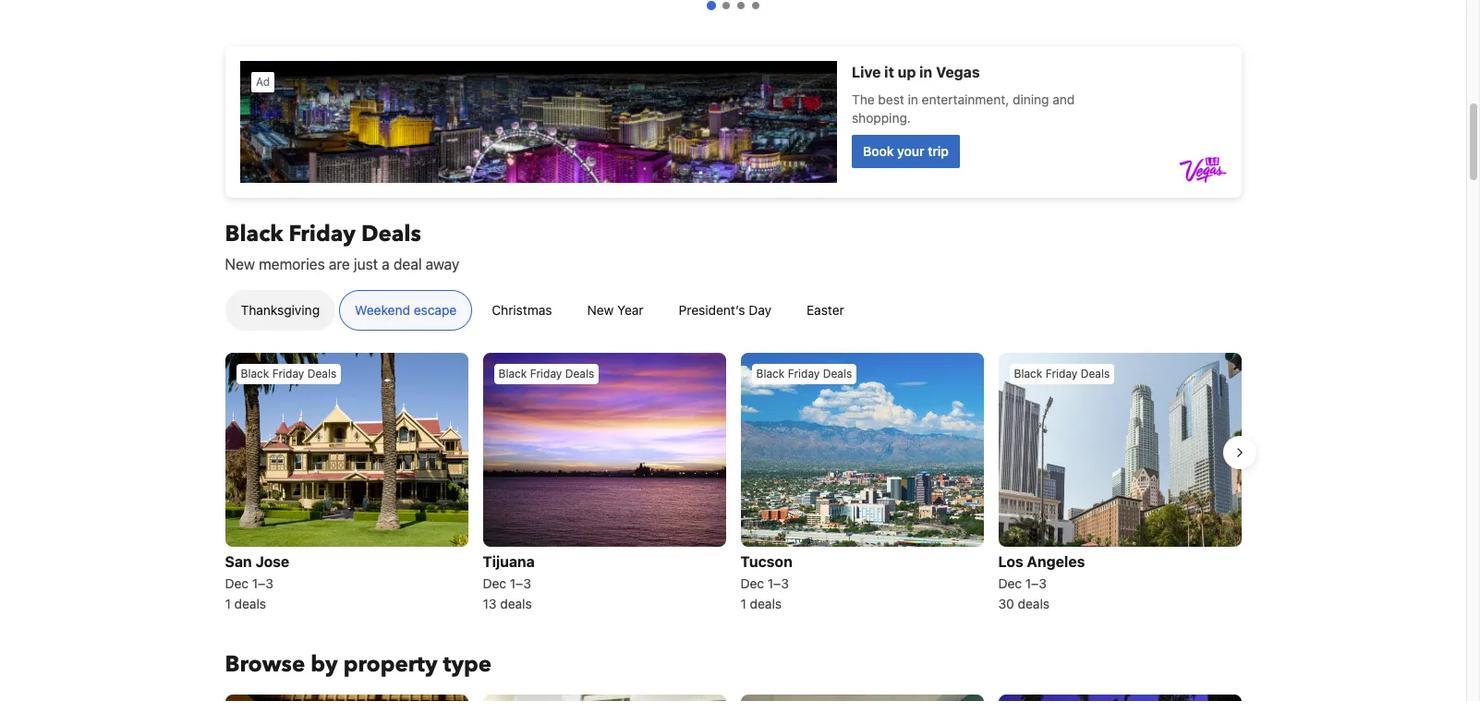 Task type: locate. For each thing, give the bounding box(es) containing it.
4 deals from the left
[[1018, 596, 1050, 612]]

new inside black friday deals new memories are just a deal away
[[225, 256, 255, 273]]

dec inside los angeles dec 1–3 30 deals
[[999, 576, 1022, 592]]

region containing san jose
[[210, 346, 1256, 621]]

black friday deals for los angeles
[[1014, 367, 1110, 381]]

1–3 down "jose"
[[252, 576, 273, 592]]

easter
[[807, 302, 844, 318]]

deals inside tucson dec 1–3 1 deals
[[750, 596, 782, 612]]

tab list
[[210, 290, 875, 332]]

2 1–3 from the left
[[510, 576, 531, 592]]

2 dec from the left
[[483, 576, 507, 592]]

memories
[[259, 256, 325, 273]]

a
[[382, 256, 390, 273]]

2 deals from the left
[[500, 596, 532, 612]]

browse by property type
[[225, 650, 492, 681]]

just
[[354, 256, 378, 273]]

13
[[483, 596, 497, 612]]

deals for tijuana
[[565, 367, 594, 381]]

thanksgiving
[[241, 302, 320, 318]]

1 down san
[[225, 596, 231, 612]]

3 dec from the left
[[741, 576, 764, 592]]

3 deals from the left
[[750, 596, 782, 612]]

black for san
[[241, 367, 269, 381]]

1
[[225, 596, 231, 612], [741, 596, 747, 612]]

new left year
[[587, 302, 614, 318]]

dec up '13'
[[483, 576, 507, 592]]

1–3 down "tijuana"
[[510, 576, 531, 592]]

dec inside tijuana dec 1–3 13 deals
[[483, 576, 507, 592]]

dec
[[225, 576, 249, 592], [483, 576, 507, 592], [741, 576, 764, 592], [999, 576, 1022, 592]]

new
[[225, 256, 255, 273], [587, 302, 614, 318]]

1 deals from the left
[[234, 596, 266, 612]]

2 1 from the left
[[741, 596, 747, 612]]

dec up 30 at the bottom
[[999, 576, 1022, 592]]

deals right 30 at the bottom
[[1018, 596, 1050, 612]]

deals
[[361, 219, 421, 250], [307, 367, 337, 381], [565, 367, 594, 381], [823, 367, 852, 381], [1081, 367, 1110, 381]]

friday for los angeles
[[1046, 367, 1078, 381]]

1 down tucson
[[741, 596, 747, 612]]

away
[[426, 256, 460, 273]]

1–3 inside tucson dec 1–3 1 deals
[[768, 576, 789, 592]]

are
[[329, 256, 350, 273]]

tijuana dec 1–3 13 deals
[[483, 554, 535, 612]]

4 1–3 from the left
[[1026, 576, 1047, 592]]

1–3 down tucson
[[768, 576, 789, 592]]

deals for san jose
[[307, 367, 337, 381]]

easter button
[[791, 290, 860, 331]]

3 black friday deals from the left
[[756, 367, 852, 381]]

dec down san
[[225, 576, 249, 592]]

1 dec from the left
[[225, 576, 249, 592]]

dec down tucson
[[741, 576, 764, 592]]

1 black friday deals from the left
[[241, 367, 337, 381]]

new left memories
[[225, 256, 255, 273]]

black for tijuana
[[499, 367, 527, 381]]

1 inside san jose dec 1–3 1 deals
[[225, 596, 231, 612]]

4 dec from the left
[[999, 576, 1022, 592]]

president's day
[[679, 302, 772, 318]]

0 vertical spatial new
[[225, 256, 255, 273]]

1 1 from the left
[[225, 596, 231, 612]]

black
[[225, 219, 283, 250], [241, 367, 269, 381], [499, 367, 527, 381], [756, 367, 785, 381], [1014, 367, 1043, 381]]

4 black friday deals from the left
[[1014, 367, 1110, 381]]

1 horizontal spatial 1
[[741, 596, 747, 612]]

los angeles dec 1–3 30 deals
[[999, 554, 1085, 612]]

president's
[[679, 302, 745, 318]]

1 horizontal spatial new
[[587, 302, 614, 318]]

deals down tucson
[[750, 596, 782, 612]]

0 horizontal spatial 1
[[225, 596, 231, 612]]

1 1–3 from the left
[[252, 576, 273, 592]]

friday
[[289, 219, 356, 250], [272, 367, 304, 381], [530, 367, 562, 381], [788, 367, 820, 381], [1046, 367, 1078, 381]]

3 1–3 from the left
[[768, 576, 789, 592]]

black friday deals new memories are just a deal away
[[225, 219, 460, 273]]

deals
[[234, 596, 266, 612], [500, 596, 532, 612], [750, 596, 782, 612], [1018, 596, 1050, 612]]

30
[[999, 596, 1015, 612]]

black friday deals
[[241, 367, 337, 381], [499, 367, 594, 381], [756, 367, 852, 381], [1014, 367, 1110, 381]]

christmas button
[[476, 290, 568, 331]]

weekend
[[355, 302, 410, 318]]

los
[[999, 554, 1024, 571]]

year
[[617, 302, 644, 318]]

1–3 inside tijuana dec 1–3 13 deals
[[510, 576, 531, 592]]

1 vertical spatial new
[[587, 302, 614, 318]]

deals inside tijuana dec 1–3 13 deals
[[500, 596, 532, 612]]

deals inside black friday deals new memories are just a deal away
[[361, 219, 421, 250]]

1 inside tucson dec 1–3 1 deals
[[741, 596, 747, 612]]

progress bar
[[707, 1, 759, 10]]

1–3 inside los angeles dec 1–3 30 deals
[[1026, 576, 1047, 592]]

region
[[210, 346, 1256, 621]]

0 horizontal spatial new
[[225, 256, 255, 273]]

black for los
[[1014, 367, 1043, 381]]

deals right '13'
[[500, 596, 532, 612]]

2 black friday deals from the left
[[499, 367, 594, 381]]

deals down san
[[234, 596, 266, 612]]

1–3 down angeles on the right bottom of page
[[1026, 576, 1047, 592]]

1–3
[[252, 576, 273, 592], [510, 576, 531, 592], [768, 576, 789, 592], [1026, 576, 1047, 592]]



Task type: vqa. For each thing, say whether or not it's contained in the screenshot.
Black Friday Deals
yes



Task type: describe. For each thing, give the bounding box(es) containing it.
dec inside san jose dec 1–3 1 deals
[[225, 576, 249, 592]]

weekend escape button
[[339, 290, 472, 331]]

deals inside los angeles dec 1–3 30 deals
[[1018, 596, 1050, 612]]

friday inside black friday deals new memories are just a deal away
[[289, 219, 356, 250]]

friday for tijuana
[[530, 367, 562, 381]]

deals for tucson
[[823, 367, 852, 381]]

president's day button
[[663, 290, 787, 331]]

deals for los angeles
[[1081, 367, 1110, 381]]

black inside black friday deals new memories are just a deal away
[[225, 219, 283, 250]]

friday for tucson
[[788, 367, 820, 381]]

day
[[749, 302, 772, 318]]

black friday deals for san jose
[[241, 367, 337, 381]]

type
[[443, 650, 492, 681]]

angeles
[[1027, 554, 1085, 571]]

friday for san jose
[[272, 367, 304, 381]]

advertisement region
[[225, 46, 1242, 198]]

1–3 inside san jose dec 1–3 1 deals
[[252, 576, 273, 592]]

tucson dec 1–3 1 deals
[[741, 554, 793, 612]]

tucson
[[741, 554, 793, 571]]

deal
[[394, 256, 422, 273]]

property
[[343, 650, 438, 681]]

black friday deals for tucson
[[756, 367, 852, 381]]

escape
[[414, 302, 457, 318]]

thanksgiving button
[[225, 290, 336, 331]]

new year button
[[572, 290, 659, 331]]

new year
[[587, 302, 644, 318]]

san
[[225, 554, 252, 571]]

deals inside san jose dec 1–3 1 deals
[[234, 596, 266, 612]]

tab list containing thanksgiving
[[210, 290, 875, 332]]

jose
[[256, 554, 290, 571]]

browse
[[225, 650, 305, 681]]

weekend escape
[[355, 302, 457, 318]]

new inside button
[[587, 302, 614, 318]]

by
[[311, 650, 338, 681]]

black for tucson
[[756, 367, 785, 381]]

black friday deals for tijuana
[[499, 367, 594, 381]]

dec inside tucson dec 1–3 1 deals
[[741, 576, 764, 592]]

san jose dec 1–3 1 deals
[[225, 554, 290, 612]]

christmas
[[492, 302, 552, 318]]

tijuana
[[483, 554, 535, 571]]



